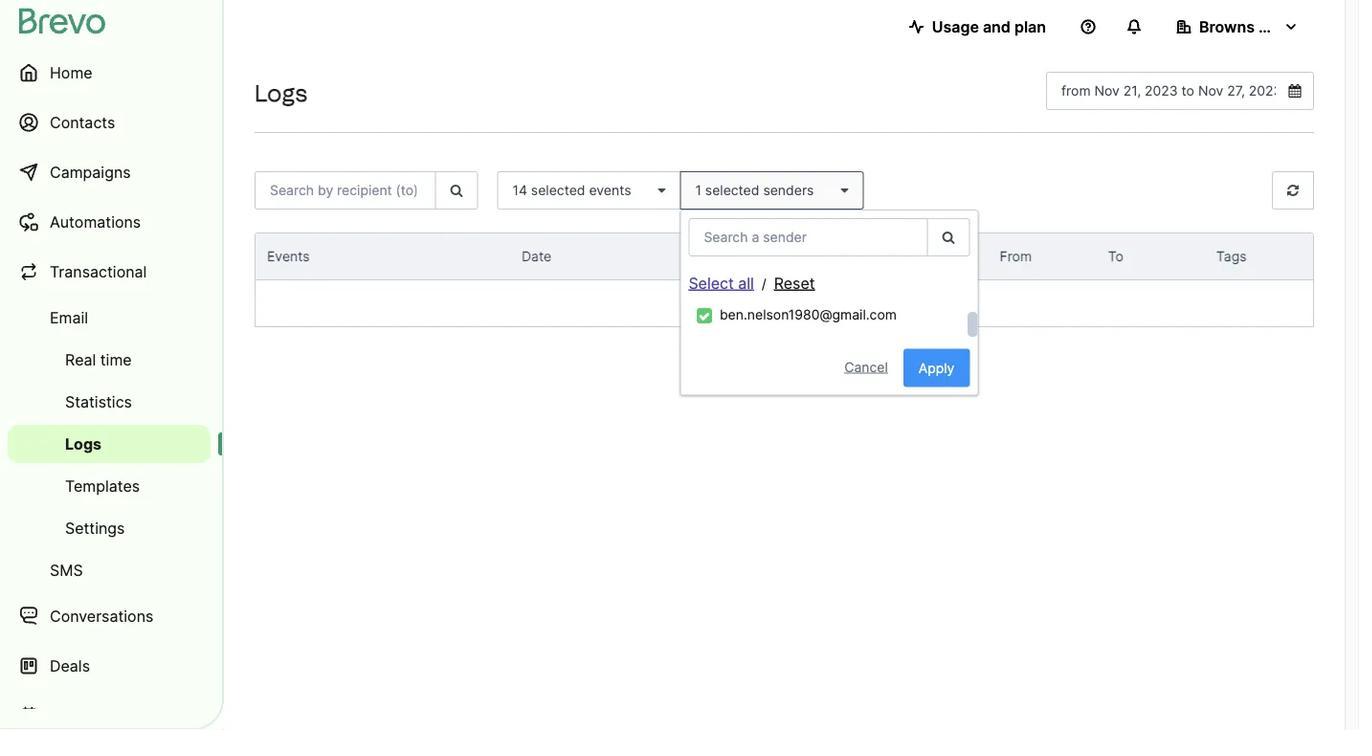 Task type: locate. For each thing, give the bounding box(es) containing it.
date
[[522, 248, 552, 265]]

0 vertical spatial logs
[[255, 79, 308, 107]]

and
[[983, 17, 1011, 36]]

0 horizontal spatial selected
[[531, 182, 586, 199]]

statistics link
[[8, 383, 211, 421]]

ben.nelson1980@gmail.com
[[719, 306, 897, 323]]

apply
[[919, 360, 955, 376]]

transactional
[[50, 262, 147, 281]]

events
[[589, 182, 631, 199]]

/
[[762, 276, 767, 292]]

14 selected events button
[[497, 171, 681, 210]]

1 vertical spatial logs
[[65, 435, 102, 453]]

caret down image inside the 14 selected events dropdown button
[[651, 184, 666, 197]]

selected right 14
[[531, 182, 586, 199]]

caret down image for events
[[651, 184, 666, 197]]

1 horizontal spatial logs
[[255, 79, 308, 107]]

from
[[1000, 248, 1032, 265]]

2 caret down image from the left
[[833, 184, 849, 197]]

time
[[100, 350, 132, 369]]

caret down image
[[651, 184, 666, 197], [833, 184, 849, 197]]

email
[[50, 308, 88, 327]]

14 selected events
[[513, 182, 631, 199]]

Search a sender text field
[[689, 218, 928, 257]]

selected inside the 14 selected events dropdown button
[[531, 182, 586, 199]]

caret down image right the senders on the right top
[[833, 184, 849, 197]]

no
[[760, 295, 778, 312]]

home link
[[8, 50, 211, 96]]

statistics
[[65, 393, 132, 411]]

reset
[[774, 274, 815, 293]]

reset link
[[774, 274, 815, 293]]

selected for 14
[[531, 182, 586, 199]]

1 caret down image from the left
[[651, 184, 666, 197]]

0 horizontal spatial logs
[[65, 435, 102, 453]]

browns enterprise
[[1200, 17, 1336, 36]]

None text field
[[1047, 72, 1315, 110]]

caret down image left 1
[[651, 184, 666, 197]]

Search by recipient (to) search field
[[255, 171, 436, 210]]

1 selected from the left
[[531, 182, 586, 199]]

browns
[[1200, 17, 1255, 36]]

selected right 1
[[706, 182, 760, 199]]

campaigns link
[[8, 149, 211, 195]]

all
[[739, 274, 754, 293]]

2 selected from the left
[[706, 182, 760, 199]]

plan
[[1015, 17, 1047, 36]]

selected for 1
[[706, 182, 760, 199]]

0 horizontal spatial caret down image
[[651, 184, 666, 197]]

usage and plan
[[932, 17, 1047, 36]]

usage
[[932, 17, 979, 36]]

logs inside logs link
[[65, 435, 102, 453]]

caret down image inside 1 selected senders dropdown button
[[833, 184, 849, 197]]

1 horizontal spatial selected
[[706, 182, 760, 199]]

cancel
[[845, 359, 888, 375]]

1 selected senders
[[696, 182, 814, 199]]

selected
[[531, 182, 586, 199], [706, 182, 760, 199]]

logs
[[255, 79, 308, 107], [65, 435, 102, 453]]

1 horizontal spatial caret down image
[[833, 184, 849, 197]]

logs link
[[8, 425, 211, 463]]

real
[[65, 350, 96, 369]]

settings link
[[8, 509, 211, 548]]

automations
[[50, 213, 141, 231]]

selected inside 1 selected senders dropdown button
[[706, 182, 760, 199]]

select
[[689, 274, 734, 293]]



Task type: describe. For each thing, give the bounding box(es) containing it.
real time
[[65, 350, 132, 369]]

enterprise
[[1259, 17, 1336, 36]]

no data
[[760, 295, 810, 312]]

home
[[50, 63, 93, 82]]

senders
[[764, 182, 814, 199]]

caret down image for senders
[[833, 184, 849, 197]]

deals
[[50, 657, 90, 676]]

browns enterprise button
[[1161, 8, 1336, 46]]

apply button
[[904, 349, 970, 387]]

conversations link
[[8, 594, 211, 640]]

templates
[[65, 477, 140, 496]]

data
[[781, 295, 810, 312]]

sms
[[50, 561, 83, 580]]

contacts
[[50, 113, 115, 132]]

templates link
[[8, 467, 211, 506]]

conversations
[[50, 607, 154, 626]]

settings
[[65, 519, 125, 538]]

tags
[[1217, 248, 1247, 265]]

1
[[696, 182, 702, 199]]

cancel link
[[829, 351, 904, 383]]

email link
[[8, 299, 211, 337]]

deals link
[[8, 643, 211, 689]]

select all / reset
[[689, 274, 815, 293]]

transactional link
[[8, 249, 211, 295]]

subject
[[683, 248, 731, 265]]

contacts link
[[8, 100, 211, 146]]

14
[[513, 182, 528, 199]]

real time link
[[8, 341, 211, 379]]

events
[[267, 248, 310, 265]]

campaigns
[[50, 163, 131, 181]]

to
[[1108, 248, 1124, 265]]

1 selected senders button
[[680, 171, 864, 210]]

select all link
[[689, 274, 754, 293]]

automations link
[[8, 199, 211, 245]]

usage and plan button
[[894, 8, 1062, 46]]

sms link
[[8, 552, 211, 590]]



Task type: vqa. For each thing, say whether or not it's contained in the screenshot.
LAST at the left top of page
no



